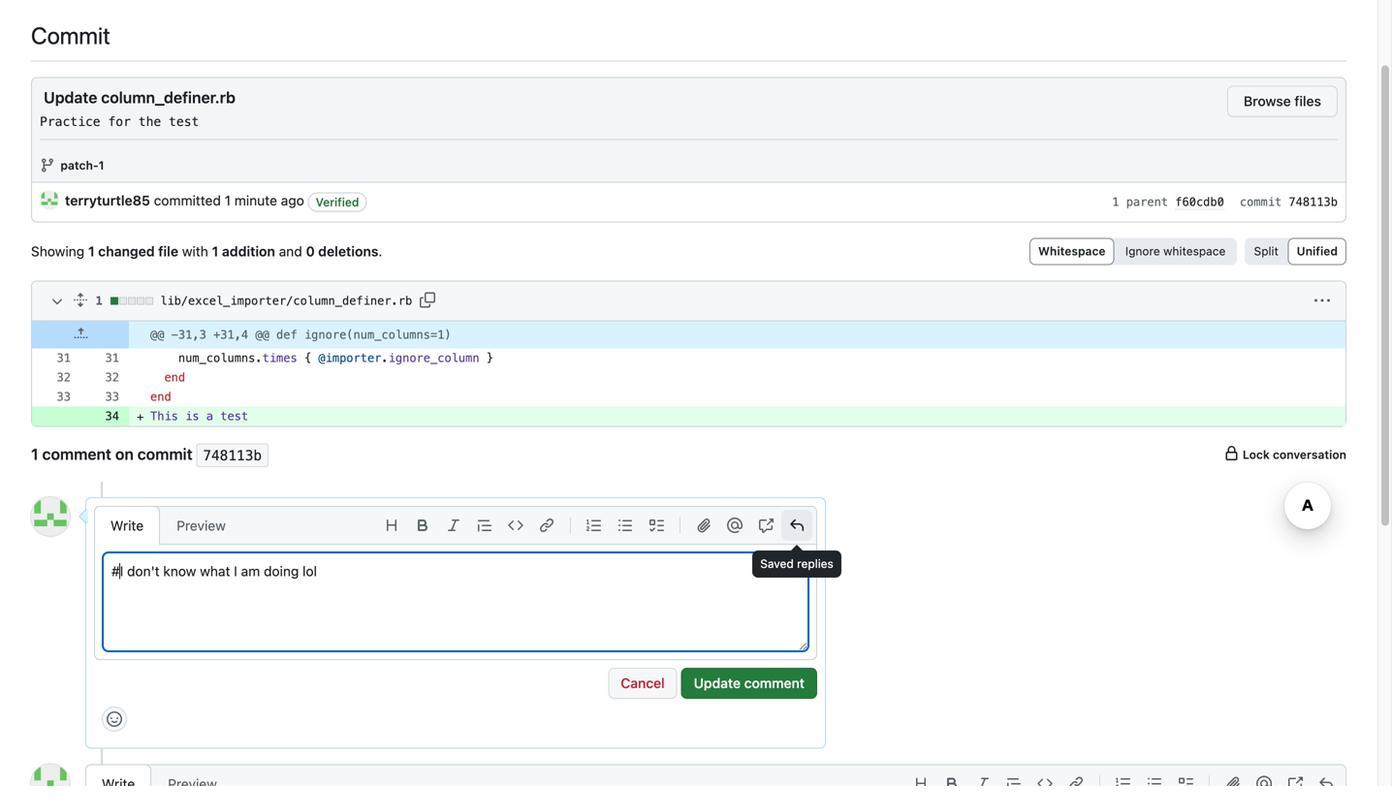 Task type: describe. For each thing, give the bounding box(es) containing it.
num_columns
[[178, 352, 255, 365]]

browse files
[[1244, 93, 1322, 109]]

748113b inside 1 comment     on commit 748113b
[[203, 447, 262, 464]]

update column_definer.rb practice for the test
[[40, 88, 236, 129]]

this is a test
[[150, 410, 248, 424]]

on
[[115, 445, 134, 464]]

cross reference image for mention icon
[[759, 518, 774, 533]]

1 comment     on commit 748113b
[[31, 445, 262, 464]]

}
[[487, 352, 494, 365]]

lock image
[[1225, 446, 1240, 462]]

quote image
[[1007, 776, 1022, 787]]

copy image
[[420, 293, 436, 308]]

@importer
[[319, 352, 382, 365]]

list ordered image
[[1117, 776, 1132, 787]]

and
[[279, 244, 302, 260]]

is
[[185, 410, 199, 424]]

link image for code icon
[[539, 518, 555, 533]]

update for comment
[[694, 675, 741, 691]]

ignore(num_columns=1)
[[305, 329, 452, 342]]

tasklist image
[[1179, 776, 1194, 787]]

italic image for bold icon
[[976, 776, 991, 787]]

1 vertical spatial test
[[220, 410, 248, 424]]

{
[[305, 352, 312, 365]]

0 vertical spatial @terryturtle85 image
[[40, 191, 59, 210]]

preview button
[[160, 506, 242, 545]]

comment for update
[[745, 675, 805, 691]]

this
[[150, 410, 178, 424]]

show options image
[[1315, 294, 1331, 309]]

. down ignore(num_columns=1)
[[382, 352, 389, 365]]

commit 748113b
[[1241, 196, 1339, 209]]

heading image for bold icon
[[914, 776, 929, 787]]

column_definer.rb
[[101, 88, 236, 107]]

num_columns . times { @importer . ignore_column }
[[178, 352, 494, 365]]

times
[[262, 352, 298, 365]]

a
[[206, 410, 213, 424]]

browse files link
[[1228, 86, 1339, 117]]

mention image
[[728, 518, 743, 533]]

whitespace button
[[1033, 241, 1112, 263]]

parent
[[1127, 196, 1169, 209]]

verified button
[[308, 193, 367, 212]]

conversation
[[1274, 448, 1347, 462]]

minute
[[235, 193, 277, 209]]

1 vertical spatial end
[[150, 391, 171, 404]]

1 parent f60cdb0
[[1113, 196, 1225, 209]]

1 up @terryturtle85 image
[[31, 445, 38, 464]]

-
[[171, 329, 178, 342]]

test inside update column_definer.rb practice for the test
[[169, 114, 199, 129]]

showing 1 changed file with 1 addition and 0 deletions .
[[31, 244, 383, 260]]

31,3
[[178, 329, 206, 342]]

preview
[[177, 518, 226, 534]]

whitespace
[[1164, 245, 1226, 258]]

. down @@ -31,3 +31,4 @@ def ignore(num_columns=1)
[[255, 352, 262, 365]]

patch-1
[[61, 159, 104, 172]]

update comment
[[694, 675, 805, 691]]

update comment button
[[682, 668, 818, 699]]

add a comment tab list
[[85, 765, 234, 787]]

0
[[306, 244, 315, 260]]

add or remove reactions element
[[102, 707, 127, 732]]

update for column_definer.rb
[[44, 88, 97, 107]]

list ordered image
[[587, 518, 602, 533]]

add or remove reactions image
[[107, 712, 122, 727]]

browse
[[1244, 93, 1292, 109]]

cross reference image for mention image on the bottom right of the page
[[1288, 776, 1304, 787]]

reply image
[[1319, 776, 1335, 787]]

1 right with
[[212, 244, 219, 260]]

cancel
[[621, 675, 665, 691]]

code image
[[1038, 776, 1053, 787]]



Task type: vqa. For each thing, say whether or not it's contained in the screenshot.
Repository in any action or reusable workflow that matches the specified criteria, plus those defined in a repository within terryturtle85, can be used.
no



Task type: locate. For each thing, give the bounding box(es) containing it.
1 horizontal spatial @@
[[255, 329, 269, 342]]

lib/excel_importer/column_definer.rb
[[160, 295, 412, 308]]

lock conversation
[[1240, 448, 1347, 462]]

with
[[182, 244, 208, 260]]

lock conversation button
[[1225, 446, 1347, 464]]

bold image
[[415, 518, 431, 533]]

748113b down a
[[203, 447, 262, 464]]

diff view list
[[1245, 238, 1347, 265]]

1 vertical spatial update
[[694, 675, 741, 691]]

list unordered image right list ordered image
[[1148, 776, 1163, 787]]

commit
[[1241, 196, 1283, 209], [138, 445, 193, 464]]

1 vertical spatial link image
[[1069, 776, 1084, 787]]

verified
[[316, 195, 359, 209]]

terryturtle85
[[65, 193, 150, 209]]

1 horizontal spatial commit
[[1241, 196, 1283, 209]]

0 horizontal spatial test
[[169, 114, 199, 129]]

addition
[[222, 244, 275, 260]]

1 vertical spatial list unordered image
[[1148, 776, 1163, 787]]

1 horizontal spatial cross reference image
[[1288, 776, 1304, 787]]

ignore_column
[[389, 352, 480, 365]]

comment
[[42, 445, 112, 464], [745, 675, 805, 691]]

1 up "terryturtle85"
[[99, 159, 104, 172]]

italic image for bold image
[[446, 518, 462, 533]]

expand all image
[[73, 293, 88, 308]]

ago
[[281, 193, 304, 209]]

comment for 1
[[42, 445, 112, 464]]

update
[[44, 88, 97, 107], [694, 675, 741, 691]]

the
[[138, 114, 161, 129]]

1 vertical spatial cross reference image
[[1288, 776, 1304, 787]]

@@ left -
[[150, 329, 164, 342]]

write
[[111, 518, 144, 534]]

2 @@ from the left
[[255, 329, 269, 342]]

@@
[[150, 329, 164, 342], [255, 329, 269, 342]]

code image
[[508, 518, 524, 533]]

1 vertical spatial 748113b
[[203, 447, 262, 464]]

1 horizontal spatial 748113b
[[1290, 196, 1339, 209]]

for
[[108, 114, 131, 129]]

1 horizontal spatial italic image
[[976, 776, 991, 787]]

0 horizontal spatial cross reference image
[[759, 518, 774, 533]]

1 vertical spatial comment
[[745, 675, 805, 691]]

italic image left quote icon
[[976, 776, 991, 787]]

1 horizontal spatial test
[[220, 410, 248, 424]]

patch-
[[61, 159, 99, 172]]

1 right expand all icon
[[96, 295, 110, 308]]

0 horizontal spatial 748113b
[[203, 447, 262, 464]]

1 left minute
[[225, 193, 231, 209]]

link image for code image
[[1069, 776, 1084, 787]]

0 vertical spatial heading image
[[384, 518, 400, 533]]

0 vertical spatial list unordered image
[[618, 518, 633, 533]]

cross reference image
[[759, 518, 774, 533], [1288, 776, 1304, 787]]

heading image
[[384, 518, 400, 533], [914, 776, 929, 787]]

ignore
[[1126, 245, 1161, 258]]

deletions
[[318, 244, 379, 260]]

1 horizontal spatial comment
[[745, 675, 805, 691]]

end
[[164, 371, 185, 385], [150, 391, 171, 404]]

. right 0
[[379, 244, 383, 260]]

quote image
[[477, 518, 493, 533]]

commit up split
[[1241, 196, 1283, 209]]

test down column_definer.rb at the top of the page
[[169, 114, 199, 129]]

lock
[[1243, 448, 1271, 462]]

commit down this
[[138, 445, 193, 464]]

link image right code image
[[1069, 776, 1084, 787]]

italic image right bold image
[[446, 518, 462, 533]]

0 horizontal spatial comment
[[42, 445, 112, 464]]

748113b up unified
[[1290, 196, 1339, 209]]

list unordered image
[[618, 518, 633, 533], [1148, 776, 1163, 787]]

def
[[276, 329, 298, 342]]

split
[[1255, 245, 1279, 258]]

update inside update column_definer.rb practice for the test
[[44, 88, 97, 107]]

practice
[[40, 114, 101, 129]]

0 vertical spatial end
[[164, 371, 185, 385]]

1 vertical spatial italic image
[[976, 776, 991, 787]]

@terryturtle85 image
[[31, 497, 70, 536]]

unified
[[1298, 245, 1339, 258]]

ignore whitespace button
[[1118, 241, 1235, 263]]

@terryturtle85 image
[[40, 191, 59, 210], [31, 765, 70, 787]]

heading image for bold image
[[384, 518, 400, 533]]

list unordered image for list ordered icon
[[618, 518, 633, 533]]

.
[[379, 244, 383, 260], [255, 352, 262, 365], [382, 352, 389, 365]]

0 vertical spatial italic image
[[446, 518, 462, 533]]

0 horizontal spatial update
[[44, 88, 97, 107]]

committed
[[154, 193, 221, 209]]

0 vertical spatial link image
[[539, 518, 555, 533]]

test right a
[[220, 410, 248, 424]]

1 horizontal spatial list unordered image
[[1148, 776, 1163, 787]]

toggle diff contents image
[[49, 294, 65, 310]]

0 horizontal spatial italic image
[[446, 518, 462, 533]]

paperclip image
[[696, 518, 712, 533]]

test
[[169, 114, 199, 129], [220, 410, 248, 424]]

git branch image
[[40, 158, 55, 173]]

0 horizontal spatial link image
[[539, 518, 555, 533]]

@@ left the def at the left top of the page
[[255, 329, 269, 342]]

update inside update comment button
[[694, 675, 741, 691]]

0 vertical spatial update
[[44, 88, 97, 107]]

1
[[99, 159, 104, 172], [225, 193, 231, 209], [1113, 196, 1120, 209], [88, 244, 95, 260], [212, 244, 219, 260], [96, 295, 110, 308], [31, 445, 38, 464]]

changed
[[98, 244, 155, 260]]

lib/excel_importer/column_definer.rb link
[[160, 286, 412, 317]]

link image
[[539, 518, 555, 533], [1069, 776, 1084, 787]]

comment inside button
[[745, 675, 805, 691]]

italic image
[[446, 518, 462, 533], [976, 776, 991, 787]]

mention image
[[1257, 776, 1273, 787]]

1 @@ from the left
[[150, 329, 164, 342]]

0 vertical spatial commit
[[1241, 196, 1283, 209]]

link image right code icon
[[539, 518, 555, 533]]

terryturtle85 link
[[65, 193, 150, 209]]

showing
[[31, 244, 84, 260]]

1 right the showing
[[88, 244, 95, 260]]

0 vertical spatial 748113b
[[1290, 196, 1339, 209]]

update up practice
[[44, 88, 97, 107]]

cross reference image right mention image on the bottom right of the page
[[1288, 776, 1304, 787]]

1 vertical spatial @terryturtle85 image
[[31, 765, 70, 787]]

1 left 'parent'
[[1113, 196, 1120, 209]]

list unordered image for list ordered image
[[1148, 776, 1163, 787]]

+31,4
[[213, 329, 248, 342]]

write button
[[94, 506, 160, 545]]

terryturtle85 committed 1 minute ago
[[65, 193, 304, 209]]

heading image left bold image
[[384, 518, 400, 533]]

Comment body text field
[[104, 554, 808, 651]]

tooltip
[[753, 551, 842, 578]]

@@ -31,3 +31,4 @@ def ignore(num_columns=1)
[[150, 329, 452, 342]]

unified button
[[1292, 241, 1344, 263]]

1 horizontal spatial link image
[[1069, 776, 1084, 787]]

ignore whitespace
[[1126, 245, 1226, 258]]

748113b
[[1290, 196, 1339, 209], [203, 447, 262, 464]]

list unordered image left tasklist icon
[[618, 518, 633, 533]]

patch-1 link
[[61, 159, 104, 172]]

cross reference image left reply icon on the bottom of the page
[[759, 518, 774, 533]]

heading image left bold icon
[[914, 776, 929, 787]]

file
[[158, 244, 178, 260]]

tasklist image
[[649, 518, 664, 533]]

whitespace
[[1039, 245, 1106, 258]]

split button
[[1248, 241, 1286, 263]]

preview tab list
[[94, 506, 242, 545]]

0 vertical spatial cross reference image
[[759, 518, 774, 533]]

cancel button
[[608, 668, 678, 699]]

commit
[[31, 22, 110, 49]]

f60cdb0
[[1176, 196, 1225, 209]]

1 horizontal spatial heading image
[[914, 776, 929, 787]]

0 horizontal spatial @@
[[150, 329, 164, 342]]

0 vertical spatial comment
[[42, 445, 112, 464]]

0 horizontal spatial heading image
[[384, 518, 400, 533]]

0 horizontal spatial list unordered image
[[618, 518, 633, 533]]

1 vertical spatial commit
[[138, 445, 193, 464]]

bold image
[[945, 776, 960, 787]]

paperclip image
[[1226, 776, 1242, 787]]

files
[[1295, 93, 1322, 109]]

update right cancel on the bottom left
[[694, 675, 741, 691]]

0 horizontal spatial commit
[[138, 445, 193, 464]]

whitespace list
[[1030, 238, 1238, 265]]

reply image
[[790, 518, 805, 533]]

1 horizontal spatial update
[[694, 675, 741, 691]]

1 vertical spatial heading image
[[914, 776, 929, 787]]

expand up image
[[73, 327, 89, 342]]

0 vertical spatial test
[[169, 114, 199, 129]]

f60cdb0 link
[[1176, 196, 1225, 210]]



